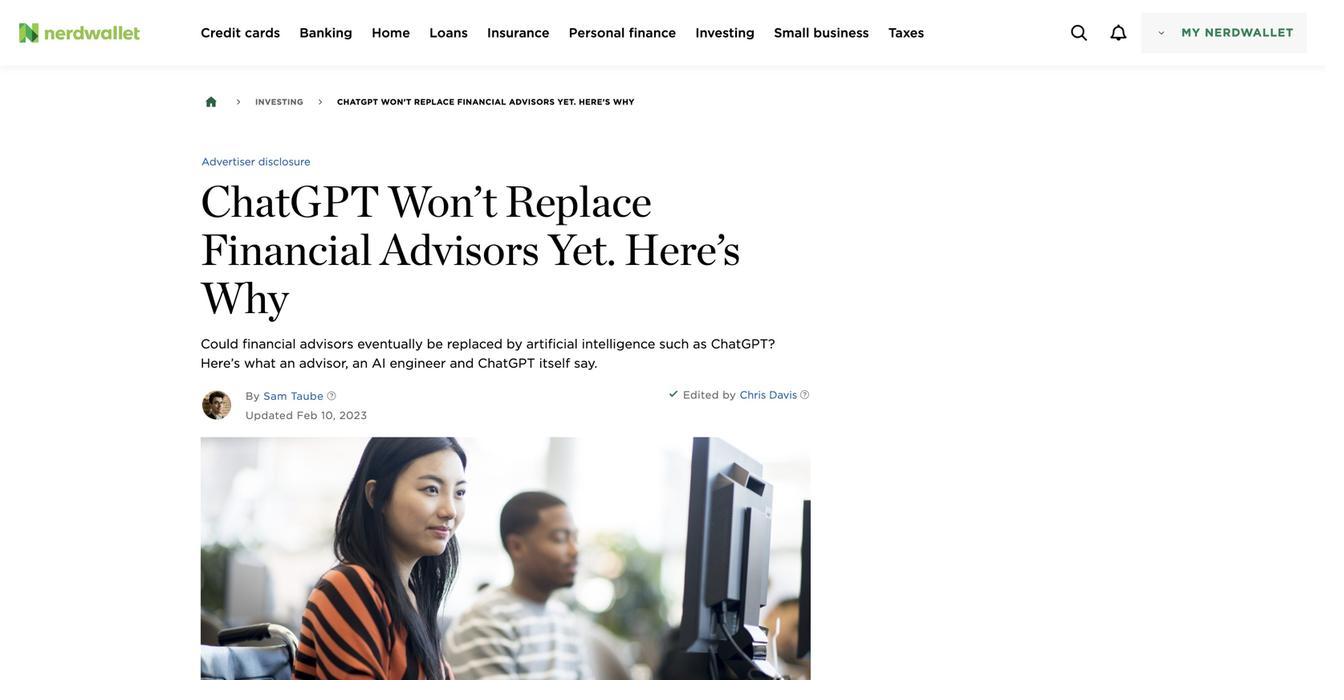 Task type: locate. For each thing, give the bounding box(es) containing it.
feb
[[297, 409, 318, 421]]

0 vertical spatial by
[[507, 336, 523, 352]]

by inside could financial advisors eventually be replaced by artificial intelligence such as chatgpt? here's what an advisor, an ai engineer and chatgpt itself say.
[[507, 336, 523, 352]]

0 horizontal spatial investing
[[255, 97, 303, 107]]

chatgpt
[[337, 97, 378, 107], [201, 175, 380, 227], [478, 355, 535, 371]]

why
[[613, 97, 635, 107], [201, 271, 289, 323]]

such
[[659, 336, 689, 352]]

be
[[427, 336, 443, 352]]

1 horizontal spatial by
[[723, 388, 736, 401]]

financial
[[457, 97, 506, 107], [201, 223, 372, 275]]

1 horizontal spatial here's
[[579, 97, 611, 107]]

0 vertical spatial yet.
[[558, 97, 576, 107]]

1 vertical spatial won't
[[388, 175, 497, 227]]

investing up the advertiser disclosure image
[[255, 97, 303, 107]]

yet. inside chatgpt won't replace financial advisors yet. here's why
[[548, 223, 616, 275]]

0 vertical spatial investing
[[696, 25, 755, 41]]

search image
[[1071, 25, 1088, 41]]

0 vertical spatial won't
[[381, 97, 412, 107]]

yet.
[[558, 97, 576, 107], [548, 223, 616, 275]]

0 vertical spatial replace
[[414, 97, 455, 107]]

2 horizontal spatial here's
[[624, 223, 741, 275]]

1 horizontal spatial why
[[613, 97, 635, 107]]

chris davis link
[[740, 387, 797, 403]]

0 vertical spatial advisors
[[509, 97, 555, 107]]

2 vertical spatial chatgpt
[[478, 355, 535, 371]]

say.
[[574, 355, 598, 371]]

financial
[[242, 336, 296, 352]]

won't inside chatgpt won't replace financial advisors yet. here's why
[[388, 175, 497, 227]]

an down 'financial'
[[280, 355, 295, 371]]

yet. inside breadcrumbs element
[[558, 97, 576, 107]]

ai
[[372, 355, 386, 371]]

0 horizontal spatial replace
[[414, 97, 455, 107]]

back to nerdwallet homepage image
[[204, 95, 218, 109]]

small business button
[[774, 23, 869, 43]]

replace inside chatgpt won't replace financial advisors yet. here's why
[[505, 175, 652, 227]]

1 vertical spatial why
[[201, 271, 289, 323]]

2 an from the left
[[352, 355, 368, 371]]

0 horizontal spatial here's
[[201, 355, 240, 371]]

investing for investing button
[[696, 25, 755, 41]]

sam
[[264, 390, 287, 402]]

by
[[507, 336, 523, 352], [723, 388, 736, 401]]

advisors
[[509, 97, 555, 107], [380, 223, 540, 275]]

here's
[[579, 97, 611, 107], [624, 223, 741, 275], [201, 355, 240, 371]]

insurance button
[[487, 23, 550, 43]]

home button
[[372, 23, 410, 43]]

0 vertical spatial why
[[613, 97, 635, 107]]

replace
[[414, 97, 455, 107], [505, 175, 652, 227]]

1 an from the left
[[280, 355, 295, 371]]

1 horizontal spatial an
[[352, 355, 368, 371]]

loans button
[[429, 23, 468, 43]]

1 vertical spatial financial
[[201, 223, 372, 275]]

investing inside breadcrumbs element
[[255, 97, 303, 107]]

edited
[[683, 388, 719, 401]]

1 vertical spatial replace
[[505, 175, 652, 227]]

1 horizontal spatial replace
[[505, 175, 652, 227]]

advisor,
[[299, 355, 349, 371]]

nerdwallet
[[1205, 26, 1294, 40]]

1 vertical spatial advisors
[[380, 223, 540, 275]]

0 horizontal spatial financial
[[201, 223, 372, 275]]

edited by chris davis
[[683, 388, 797, 401]]

0 vertical spatial financial
[[457, 97, 506, 107]]

taube
[[291, 390, 324, 402]]

an left ai
[[352, 355, 368, 371]]

investing left small
[[696, 25, 755, 41]]

1 vertical spatial by
[[723, 388, 736, 401]]

could
[[201, 336, 239, 352]]

1 horizontal spatial financial
[[457, 97, 506, 107]]

why down personal finance 'button'
[[613, 97, 635, 107]]

replace inside breadcrumbs element
[[414, 97, 455, 107]]

won't inside breadcrumbs element
[[381, 97, 412, 107]]

here's inside breadcrumbs element
[[579, 97, 611, 107]]

why up 'financial'
[[201, 271, 289, 323]]

1 vertical spatial here's
[[624, 223, 741, 275]]

here's inside chatgpt won't replace financial advisors yet. here's why
[[624, 223, 741, 275]]

0 horizontal spatial an
[[280, 355, 295, 371]]

small business
[[774, 25, 869, 41]]

0 vertical spatial here's
[[579, 97, 611, 107]]

loans
[[429, 25, 468, 41]]

0 vertical spatial chatgpt won't replace financial advisors yet. here's why
[[337, 97, 635, 107]]

chris
[[740, 388, 766, 401]]

replaced
[[447, 336, 503, 352]]

search element
[[1060, 13, 1099, 53]]

by left chris
[[723, 388, 736, 401]]

0 horizontal spatial by
[[507, 336, 523, 352]]

business
[[814, 25, 869, 41]]

an
[[280, 355, 295, 371], [352, 355, 368, 371]]

small
[[774, 25, 810, 41]]

1 vertical spatial investing
[[255, 97, 303, 107]]

eventually
[[357, 336, 423, 352]]

could financial advisors eventually be replaced by artificial intelligence such as chatgpt? here's what an advisor, an ai engineer and chatgpt itself say.
[[201, 336, 775, 371]]

0 horizontal spatial why
[[201, 271, 289, 323]]

davis
[[769, 388, 797, 401]]

2023
[[340, 409, 367, 421]]

itself
[[539, 355, 570, 371]]

by left artificial
[[507, 336, 523, 352]]

more information about image
[[787, 378, 823, 413], [314, 379, 349, 415]]

1 vertical spatial chatgpt
[[201, 175, 380, 227]]

2 vertical spatial here's
[[201, 355, 240, 371]]

chatgpt inside breadcrumbs element
[[337, 97, 378, 107]]

personal
[[569, 25, 625, 41]]

chatgpt won't replace financial advisors yet. here's why
[[337, 97, 635, 107], [201, 175, 741, 323]]

won't
[[381, 97, 412, 107], [388, 175, 497, 227]]

investing
[[696, 25, 755, 41], [255, 97, 303, 107]]

1 horizontal spatial investing
[[696, 25, 755, 41]]

0 vertical spatial chatgpt
[[337, 97, 378, 107]]

banking button
[[300, 23, 353, 43]]

chatgpt inside chatgpt won't replace financial advisors yet. here's why
[[201, 175, 380, 227]]

1 vertical spatial yet.
[[548, 223, 616, 275]]



Task type: vqa. For each thing, say whether or not it's contained in the screenshot.
replaced
yes



Task type: describe. For each thing, give the bounding box(es) containing it.
finance
[[629, 25, 676, 41]]

chatgpt won't replace financial advisors yet. here's why inside breadcrumbs element
[[337, 97, 635, 107]]

credit cards button
[[201, 23, 280, 43]]

nerdwallet home page link
[[19, 23, 181, 43]]

artificial
[[527, 336, 578, 352]]

as
[[693, 336, 707, 352]]

sam taube link
[[264, 390, 324, 402]]

what
[[244, 355, 276, 371]]

intelligence
[[582, 336, 656, 352]]

and
[[450, 355, 474, 371]]

investing link
[[255, 92, 303, 112]]

why inside breadcrumbs element
[[613, 97, 635, 107]]

my nerdwallet
[[1182, 26, 1294, 40]]

taxes
[[889, 25, 925, 41]]

chatgpt?
[[711, 336, 775, 352]]

1 vertical spatial chatgpt won't replace financial advisors yet. here's why
[[201, 175, 741, 323]]

home
[[372, 25, 410, 41]]

cards
[[245, 25, 280, 41]]

my
[[1182, 26, 1201, 40]]

nerdwallet home page image
[[19, 23, 39, 43]]

10,
[[321, 409, 336, 421]]

insurance
[[487, 25, 550, 41]]

advertiser disclosure image
[[202, 144, 310, 179]]

personal finance button
[[569, 23, 676, 43]]

updated feb 10, 2023
[[246, 409, 367, 421]]

financial inside breadcrumbs element
[[457, 97, 506, 107]]

credit
[[201, 25, 241, 41]]

sam taube image
[[202, 391, 231, 419]]

sam taube
[[264, 390, 324, 402]]

updated
[[246, 409, 293, 421]]

credit cards
[[201, 25, 280, 41]]

financial inside chatgpt won't replace financial advisors yet. here's why
[[201, 223, 372, 275]]

why inside chatgpt won't replace financial advisors yet. here's why
[[201, 271, 289, 323]]

breadcrumbs element
[[201, 92, 654, 112]]

engineer
[[390, 355, 446, 371]]

here's inside could financial advisors eventually be replaced by artificial intelligence such as chatgpt? here's what an advisor, an ai engineer and chatgpt itself say.
[[201, 355, 240, 371]]

by
[[246, 390, 260, 402]]

chatgpt inside could financial advisors eventually be replaced by artificial intelligence such as chatgpt? here's what an advisor, an ai engineer and chatgpt itself say.
[[478, 355, 535, 371]]

my nerdwallet link
[[1142, 13, 1307, 53]]

advisors
[[300, 336, 354, 352]]

personal finance
[[569, 25, 676, 41]]

investing button
[[696, 23, 755, 43]]

taxes button
[[889, 23, 925, 43]]

banking
[[300, 25, 353, 41]]

1 horizontal spatial more information about image
[[787, 378, 823, 413]]

investing for investing link
[[255, 97, 303, 107]]

advisors inside breadcrumbs element
[[509, 97, 555, 107]]

0 horizontal spatial more information about image
[[314, 379, 349, 415]]



